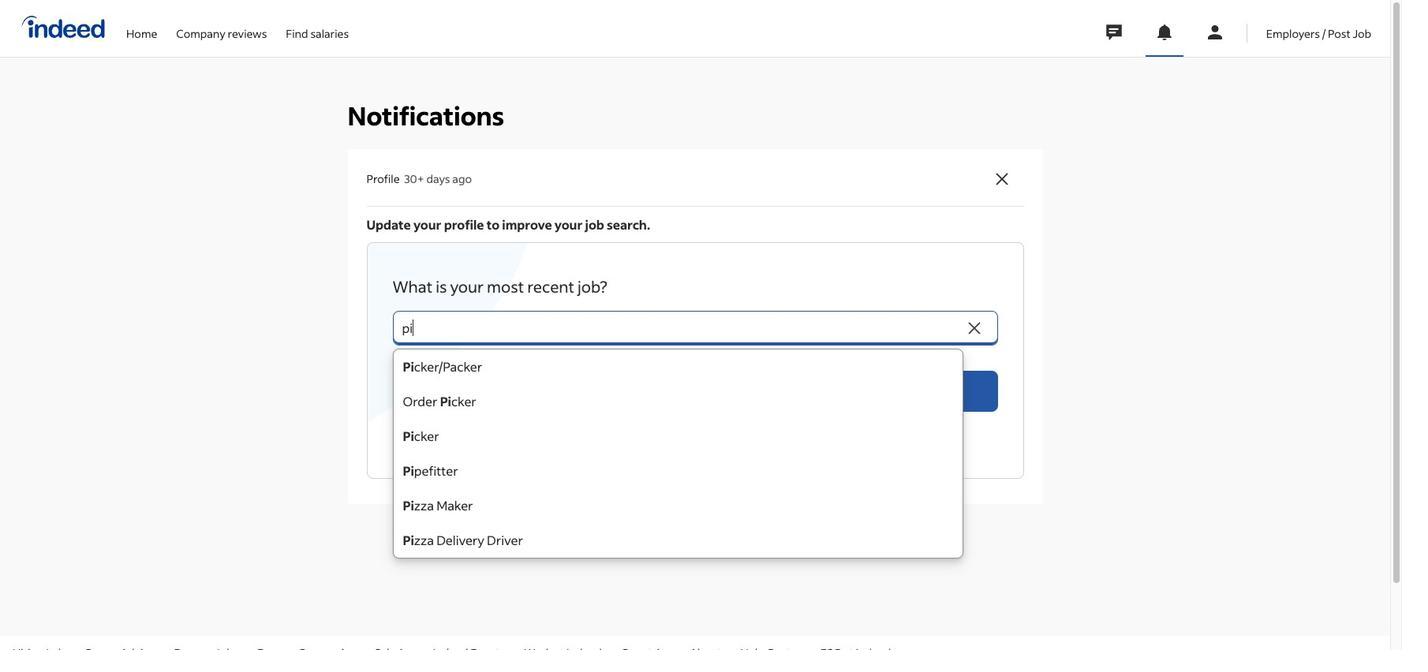 Task type: vqa. For each thing, say whether or not it's contained in the screenshot.
"Employers / Post Job"
yes



Task type: describe. For each thing, give the bounding box(es) containing it.
order pi cker
[[403, 393, 477, 410]]

job
[[585, 216, 605, 233]]

salaries
[[311, 26, 349, 41]]

improve
[[502, 216, 552, 233]]

is
[[436, 276, 447, 297]]

job
[[1353, 26, 1372, 41]]

1 horizontal spatial cker
[[451, 393, 477, 410]]

employers / post job
[[1267, 26, 1372, 41]]

pi zza delivery driver
[[403, 532, 523, 549]]

30+
[[404, 172, 424, 187]]

update your profile to improve your job search.
[[367, 216, 650, 233]]

what is your most recent job?
[[393, 276, 608, 297]]

home
[[126, 26, 157, 41]]

find
[[286, 26, 308, 41]]

company
[[176, 26, 226, 41]]

account image
[[1206, 23, 1225, 42]]

2 horizontal spatial your
[[555, 216, 583, 233]]

what
[[393, 276, 433, 297]]

update
[[367, 216, 411, 233]]

profile
[[444, 216, 484, 233]]

pi right order
[[440, 393, 451, 410]]

reviews
[[228, 26, 267, 41]]

pi zza maker
[[403, 497, 473, 514]]

order
[[403, 393, 438, 410]]

pi cker/packer
[[403, 358, 482, 375]]



Task type: locate. For each thing, give the bounding box(es) containing it.
your left profile
[[414, 216, 442, 233]]

find salaries
[[286, 26, 349, 41]]

driver
[[487, 532, 523, 549]]

to
[[487, 216, 500, 233]]

pi for cker/packer
[[403, 358, 414, 375]]

zza for zza delivery driver
[[414, 532, 434, 549]]

notifications main content
[[0, 0, 1391, 637]]

company reviews
[[176, 26, 267, 41]]

1 vertical spatial cker
[[414, 428, 439, 444]]

pi down pi pefitter
[[403, 497, 414, 514]]

zza left 'delivery'
[[414, 532, 434, 549]]

cker/packer
[[414, 358, 482, 375]]

profile
[[367, 172, 400, 187]]

cker up pi pefitter
[[414, 428, 439, 444]]

zza for zza maker
[[414, 497, 434, 514]]

pi for cker
[[403, 428, 414, 444]]

pi down pi cker
[[403, 462, 414, 479]]

cker down cker/packer
[[451, 393, 477, 410]]

0 horizontal spatial cker
[[414, 428, 439, 444]]

your right is on the top
[[450, 276, 484, 297]]

your left job at the top left
[[555, 216, 583, 233]]

pefitter
[[414, 462, 458, 479]]

0 horizontal spatial your
[[414, 216, 442, 233]]

pi down order
[[403, 428, 414, 444]]

list box containing pi
[[393, 349, 963, 559]]

0 vertical spatial zza
[[414, 497, 434, 514]]

employers
[[1267, 26, 1321, 41]]

messages unread count 0 image
[[1104, 17, 1125, 48]]

0 vertical spatial cker
[[451, 393, 477, 410]]

pi down pi zza maker
[[403, 532, 414, 549]]

pi
[[403, 358, 414, 375], [440, 393, 451, 410], [403, 428, 414, 444], [403, 462, 414, 479], [403, 497, 414, 514], [403, 532, 414, 549]]

notifications
[[348, 100, 504, 132]]

home link
[[126, 0, 157, 54]]

your
[[414, 216, 442, 233], [555, 216, 583, 233], [450, 276, 484, 297]]

pi for zza maker
[[403, 497, 414, 514]]

pi pefitter
[[403, 462, 458, 479]]

/
[[1323, 26, 1326, 41]]

most
[[487, 276, 524, 297]]

employers / post job link
[[1267, 0, 1372, 54]]

zza
[[414, 497, 434, 514], [414, 532, 434, 549]]

post
[[1329, 26, 1351, 41]]

pi for zza delivery driver
[[403, 532, 414, 549]]

cker
[[451, 393, 477, 410], [414, 428, 439, 444]]

search.
[[607, 216, 650, 233]]

1 zza from the top
[[414, 497, 434, 514]]

ago
[[453, 172, 472, 187]]

zza left maker at bottom
[[414, 497, 434, 514]]

days
[[427, 172, 450, 187]]

pi up order
[[403, 358, 414, 375]]

dismiss profile from 30+ days ago notification image
[[993, 170, 1012, 189]]

What is your most recent job? field
[[393, 311, 963, 346]]

recent
[[527, 276, 575, 297]]

find salaries link
[[286, 0, 349, 54]]

maker
[[437, 497, 473, 514]]

list box
[[393, 349, 963, 559]]

clear pi image
[[965, 319, 984, 338]]

1 vertical spatial zza
[[414, 532, 434, 549]]

profile 30+ days ago
[[367, 172, 472, 187]]

pi cker
[[403, 428, 439, 444]]

delivery
[[437, 532, 485, 549]]

2 zza from the top
[[414, 532, 434, 549]]

notifications unread count 0 image
[[1155, 23, 1174, 42]]

1 horizontal spatial your
[[450, 276, 484, 297]]

company reviews link
[[176, 0, 267, 54]]

job?
[[578, 276, 608, 297]]

pi for pefitter
[[403, 462, 414, 479]]



